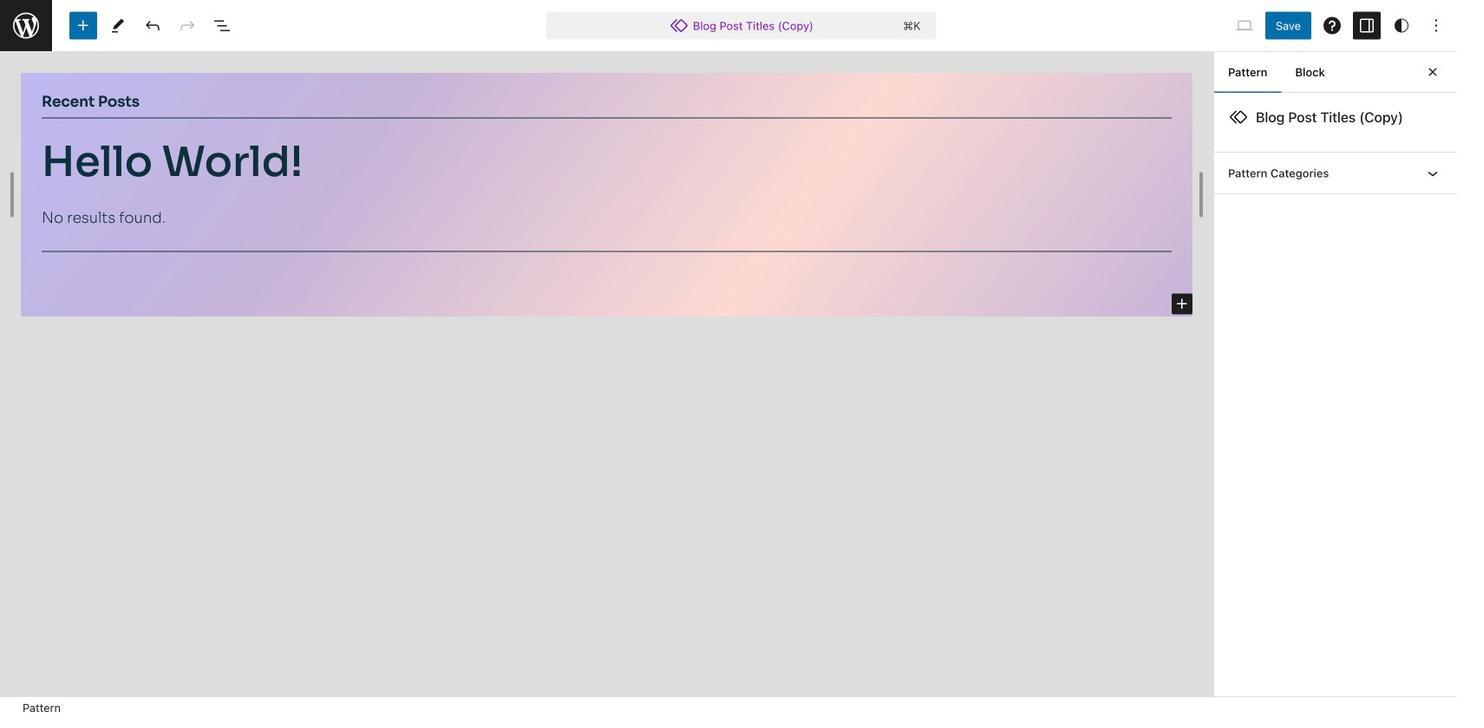 Task type: vqa. For each thing, say whether or not it's contained in the screenshot.
Editor Top Bar region on the top of the page
yes



Task type: describe. For each thing, give the bounding box(es) containing it.
options image
[[1426, 15, 1447, 36]]

list view image
[[212, 15, 233, 36]]

styles image
[[1392, 15, 1413, 36]]

view image
[[1235, 15, 1255, 36]]

close settings image
[[1423, 62, 1444, 82]]

editor top bar region
[[0, 0, 1458, 52]]

redo image
[[177, 15, 198, 36]]



Task type: locate. For each thing, give the bounding box(es) containing it.
tab panel
[[1215, 92, 1458, 194]]

tab list
[[1215, 51, 1339, 93]]

toggle block inserter image
[[73, 15, 94, 36]]

settings image
[[1357, 15, 1378, 36]]

help image
[[1322, 15, 1343, 36]]

tools image
[[108, 15, 128, 36]]

undo image
[[142, 15, 163, 36]]



